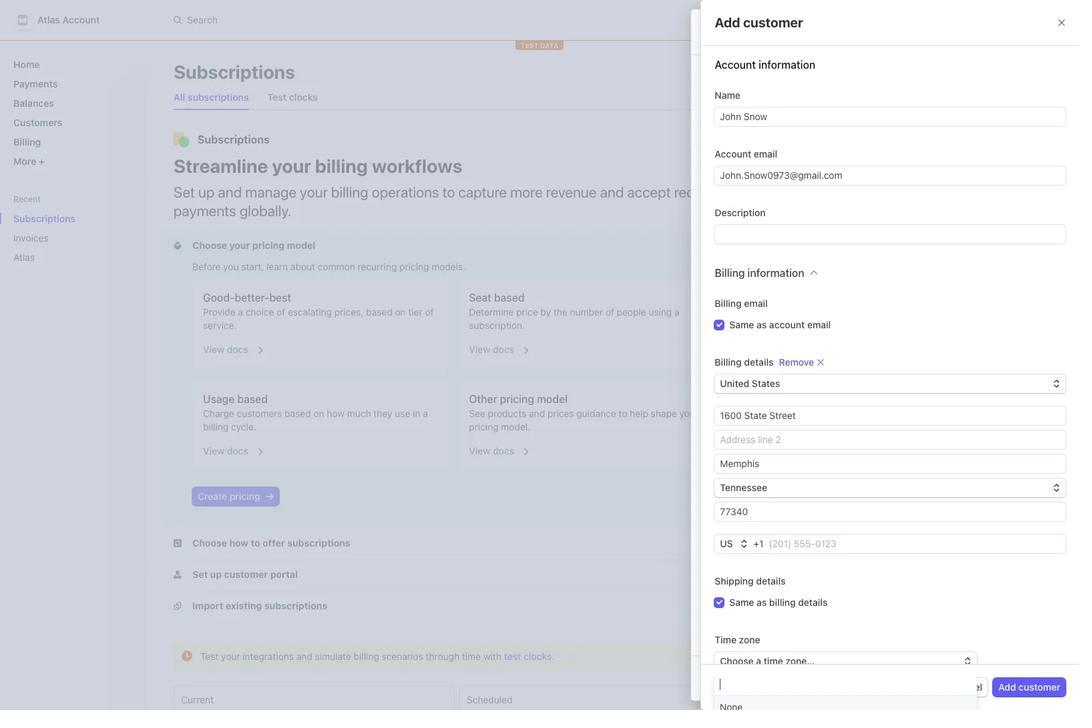 Task type: describe. For each thing, give the bounding box(es) containing it.
based inside good-better-best provide a choice of escalating prices, based on tier of service.
[[366, 307, 393, 318]]

products
[[488, 408, 527, 420]]

svg image for create pricing
[[266, 493, 274, 501]]

days for free trial days
[[765, 481, 789, 493]]

test data
[[521, 41, 559, 49]]

balances link
[[8, 92, 136, 114]]

you
[[223, 261, 239, 273]]

time zone
[[715, 635, 761, 646]]

usage based charge customers based on how much they use in a billing cycle.
[[203, 394, 428, 433]]

test clocks
[[268, 92, 318, 103]]

0 horizontal spatial subscription
[[785, 24, 862, 39]]

guidance
[[577, 408, 616, 420]]

view docs button for usage
[[195, 437, 265, 461]]

a inside popup button
[[757, 656, 762, 667]]

developers link
[[773, 9, 834, 31]]

and inside other pricing model see products and prices guidance to help shape your pricing model.
[[529, 408, 545, 420]]

one-
[[928, 251, 948, 263]]

canceled
[[753, 695, 794, 706]]

trial for add
[[755, 506, 772, 517]]

generated.
[[889, 454, 934, 465]]

united states button
[[715, 375, 1066, 394]]

billing for billing information
[[715, 267, 745, 279]]

atlas for atlas
[[13, 252, 35, 263]]

shipping
[[715, 576, 754, 587]]

add product button
[[717, 357, 771, 370]]

Address line 2 text field
[[715, 431, 1066, 450]]

globally.
[[240, 202, 291, 220]]

recognition.
[[919, 291, 971, 302]]

price
[[517, 307, 538, 318]]

same for same as billing details
[[730, 597, 755, 609]]

view docs for usage
[[203, 446, 248, 457]]

model.
[[501, 422, 531, 433]]

and left one-
[[909, 251, 925, 263]]

invoice inside billing scale 0.8% on recurring payments and one-time invoice payments automate quoting, subscription billing, invoicing, revenue recovery, and revenue recognition.
[[969, 251, 1000, 263]]

scale inside 'upgrade to scale' button
[[843, 316, 868, 327]]

recurring right common
[[358, 261, 397, 273]]

days for add trial days
[[774, 506, 794, 517]]

and right up
[[218, 184, 242, 201]]

billing details
[[715, 357, 774, 368]]

create a test subscription
[[704, 24, 862, 39]]

upgrade
[[790, 316, 829, 327]]

start,
[[241, 261, 264, 273]]

subscriptions inside "subscriptions" link
[[13, 213, 76, 224]]

details for subscription details
[[785, 153, 827, 168]]

of inside seat based determine price by the number of people using a subscription.
[[606, 307, 615, 318]]

0 vertical spatial add customer
[[715, 15, 804, 30]]

model inside other pricing model see products and prices guidance to help shape your pricing model.
[[537, 394, 568, 406]]

billing email
[[715, 298, 768, 309]]

2 horizontal spatial revenue
[[882, 291, 917, 302]]

seat based determine price by the number of people using a subscription.
[[469, 292, 680, 331]]

information for billing information
[[748, 267, 805, 279]]

simulate
[[315, 651, 351, 663]]

a up account information
[[748, 24, 756, 39]]

recurring down starter
[[823, 180, 862, 191]]

0.5%
[[785, 180, 807, 191]]

billing starter
[[798, 162, 858, 173]]

email for billing email
[[745, 298, 768, 309]]

test your integrations and simulate billing scenarios through time with test clocks .
[[200, 651, 555, 663]]

view for seat based
[[469, 344, 491, 355]]

quoting,
[[829, 279, 864, 291]]

a inside good-better-best provide a choice of escalating prices, based on tier of service.
[[238, 307, 243, 318]]

billing inside usage based charge customers based on how much they use in a billing cycle.
[[203, 422, 229, 433]]

2 of from the left
[[425, 307, 434, 318]]

account
[[770, 319, 805, 331]]

other pricing model see products and prices guidance to help shape your pricing model.
[[469, 394, 699, 433]]

states
[[752, 378, 781, 390]]

how
[[327, 408, 345, 420]]

add right cancel
[[999, 682, 1017, 694]]

18,
[[754, 430, 766, 441]]

your for billing
[[272, 155, 311, 177]]

provide
[[203, 307, 236, 318]]

metadata
[[717, 536, 765, 547]]

0 vertical spatial test
[[759, 24, 783, 39]]

information for account information
[[759, 59, 816, 71]]

account information
[[715, 59, 816, 71]]

recent navigation links element
[[0, 194, 147, 269]]

account inside 'button'
[[63, 14, 100, 25]]

as for account
[[757, 319, 767, 331]]

add customer button
[[994, 679, 1066, 698]]

your for integrations
[[221, 651, 240, 663]]

more
[[510, 184, 543, 201]]

test for test your integrations and simulate billing scenarios through time with test clocks .
[[200, 651, 219, 663]]

charge
[[203, 408, 234, 420]]

payments link
[[8, 73, 136, 95]]

remove
[[779, 357, 815, 368]]

this
[[717, 454, 735, 465]]

recurring inside streamline your billing workflows set up and manage your billing operations to capture more revenue and accept recurring payments globally.
[[675, 184, 732, 201]]

core navigation links element
[[8, 53, 136, 172]]

recent
[[13, 194, 41, 204]]

before you start, learn about common recurring pricing models.
[[192, 261, 466, 273]]

account email
[[715, 148, 778, 160]]

time for one-
[[948, 251, 967, 263]]

capture
[[459, 184, 507, 201]]

details for billing details
[[745, 357, 774, 368]]

0.8%
[[785, 251, 807, 263]]

free trial days
[[717, 481, 789, 493]]

recent element
[[0, 208, 147, 269]]

customers
[[13, 117, 62, 128]]

model inside choose your pricing model dropdown button
[[287, 240, 315, 251]]

billing for billing email
[[715, 298, 742, 309]]

duration
[[717, 200, 761, 212]]

create for create pricing
[[198, 491, 227, 502]]

be
[[876, 454, 886, 465]]

2023
[[769, 430, 791, 441]]

1 horizontal spatial revenue
[[785, 291, 819, 302]]

tab list containing current
[[174, 687, 1026, 711]]

payments
[[13, 78, 58, 90]]

payments inside streamline your billing workflows set up and manage your billing operations to capture more revenue and accept recurring payments globally.
[[174, 202, 236, 220]]

view docs button for good-
[[195, 335, 265, 359]]

1 vertical spatial subscriptions
[[198, 134, 270, 146]]

filter
[[788, 66, 811, 78]]

view for usage based
[[203, 446, 225, 457]]

on inside usage based charge customers based on how much they use in a billing cycle.
[[314, 408, 324, 420]]

united
[[721, 378, 750, 390]]

oct
[[736, 430, 751, 441]]

billing link
[[8, 131, 136, 153]]

is
[[738, 454, 745, 465]]

more
[[13, 156, 39, 167]]

view docs for seat
[[469, 344, 515, 355]]

time
[[715, 635, 737, 646]]

manage
[[245, 184, 297, 201]]

operations
[[372, 184, 439, 201]]

other
[[469, 394, 498, 406]]

they
[[374, 408, 393, 420]]

a inside seat based determine price by the number of people using a subscription.
[[675, 307, 680, 318]]

canceled button
[[746, 687, 1026, 711]]

your right "manage" at the top left of the page
[[300, 184, 328, 201]]

tab list containing all subscriptions
[[168, 86, 1026, 110]]

search
[[187, 14, 218, 25]]

prices
[[548, 408, 574, 420]]

choose for choose a time zone…
[[721, 656, 754, 667]]

scenarios
[[382, 651, 423, 663]]

streamline
[[174, 155, 268, 177]]

determine
[[469, 307, 514, 318]]

new
[[772, 537, 789, 547]]

add inside button
[[736, 506, 753, 517]]

upgrade to scale button
[[785, 313, 873, 331]]

Account email email field
[[715, 166, 1066, 185]]

subscription.
[[469, 320, 525, 331]]

tier
[[408, 307, 423, 318]]

view docs for other
[[469, 446, 515, 457]]

choose your pricing model
[[192, 240, 315, 251]]

and right recovery,
[[864, 291, 880, 302]]

cancel button
[[947, 679, 988, 698]]

details for shipping details
[[757, 576, 786, 587]]

add product
[[717, 357, 771, 368]]

filter button
[[769, 63, 816, 82]]

choose a time zone… button
[[715, 653, 978, 671]]

up
[[198, 184, 215, 201]]

create pricing
[[198, 491, 260, 502]]

scale inside billing scale 0.8% on recurring payments and one-time invoice payments automate quoting, subscription billing, invoicing, revenue recovery, and revenue recognition.
[[814, 233, 838, 245]]

before
[[192, 261, 221, 273]]

svg image for add trial days
[[723, 508, 730, 515]]

view for good-better-best
[[203, 344, 225, 355]]

0 horizontal spatial invoice
[[828, 454, 857, 465]]

1 of from the left
[[277, 307, 286, 318]]

same as billing details
[[730, 597, 828, 609]]



Task type: locate. For each thing, give the bounding box(es) containing it.
0 horizontal spatial create
[[198, 491, 227, 502]]

service.
[[203, 320, 237, 331]]

billing up united
[[715, 357, 742, 368]]

1 horizontal spatial create
[[704, 24, 746, 39]]

billing,
[[923, 279, 951, 291]]

pricing inside dropdown button
[[253, 240, 285, 251]]

view docs button for other
[[461, 437, 531, 461]]

view docs
[[203, 344, 248, 355], [469, 344, 515, 355], [203, 446, 248, 457], [469, 446, 515, 457]]

0 vertical spatial choose
[[192, 240, 227, 251]]

0 horizontal spatial svg image
[[266, 493, 274, 501]]

0 vertical spatial tab list
[[168, 86, 1026, 110]]

0 horizontal spatial the
[[554, 307, 568, 318]]

test inside tab list
[[268, 92, 287, 103]]

integrations
[[243, 651, 294, 663]]

details up zone…
[[799, 597, 828, 609]]

recurring inside billing scale 0.8% on recurring payments and one-time invoice payments automate quoting, subscription billing, invoicing, revenue recovery, and revenue recognition.
[[823, 251, 862, 263]]

2 vertical spatial email
[[808, 319, 831, 331]]

2 as from the top
[[757, 597, 767, 609]]

0 vertical spatial scale
[[814, 233, 838, 245]]

1 vertical spatial email
[[745, 298, 768, 309]]

using
[[649, 307, 672, 318]]

on inside good-better-best provide a choice of escalating prices, based on tier of service.
[[395, 307, 406, 318]]

svg image
[[266, 493, 274, 501], [723, 508, 730, 515]]

when
[[767, 454, 789, 465]]

Description text field
[[715, 225, 1066, 244]]

1 vertical spatial the
[[791, 454, 805, 465]]

as
[[757, 319, 767, 331], [757, 597, 767, 609]]

atlas up "home"
[[37, 14, 60, 25]]

+ 1
[[754, 539, 764, 550]]

on left the tier
[[395, 307, 406, 318]]

view down service.
[[203, 344, 225, 355]]

your right 'shape'
[[680, 408, 699, 420]]

0 vertical spatial subscriptions
[[174, 61, 295, 83]]

end date field
[[803, 224, 863, 237]]

subscription up filter
[[785, 24, 862, 39]]

your inside other pricing model see products and prices guidance to help shape your pricing model.
[[680, 408, 699, 420]]

payments up description text field
[[864, 180, 907, 191]]

in
[[413, 408, 421, 420]]

1 vertical spatial scale
[[843, 316, 868, 327]]

1 horizontal spatial add customer
[[999, 682, 1061, 694]]

subscription
[[785, 24, 862, 39], [867, 279, 920, 291]]

customer inside button
[[1019, 682, 1061, 694]]

subscription inside billing scale 0.8% on recurring payments and one-time invoice payments automate quoting, subscription billing, invoicing, revenue recovery, and revenue recognition.
[[867, 279, 920, 291]]

time inside choose a time zone… popup button
[[764, 656, 784, 667]]

cycle.
[[231, 422, 256, 433]]

scale down recovery,
[[843, 316, 868, 327]]

help
[[630, 408, 649, 420]]

docs for model
[[493, 446, 515, 457]]

clocks inside tab list
[[289, 92, 318, 103]]

0 vertical spatial subscription
[[785, 24, 862, 39]]

a right using
[[675, 307, 680, 318]]

good-better-best provide a choice of escalating prices, based on tier of service.
[[203, 292, 434, 331]]

payments down up
[[174, 202, 236, 220]]

atlas inside 'button'
[[37, 14, 60, 25]]

name
[[715, 90, 741, 101]]

of left people
[[606, 307, 615, 318]]

1 vertical spatial svg image
[[723, 508, 730, 515]]

1 horizontal spatial scale
[[843, 316, 868, 327]]

about
[[291, 261, 315, 273]]

1 vertical spatial test
[[200, 651, 219, 663]]

2 horizontal spatial time
[[948, 251, 967, 263]]

customer
[[704, 69, 765, 84]]

svg image down "set"
[[174, 242, 182, 250]]

docs for best
[[227, 344, 248, 355]]

2 vertical spatial account
[[715, 148, 752, 160]]

the left next
[[791, 454, 805, 465]]

1 vertical spatial add customer
[[999, 682, 1061, 694]]

people
[[617, 307, 646, 318]]

all subscriptions link
[[168, 88, 254, 107]]

1 horizontal spatial invoice
[[969, 251, 1000, 263]]

to inside other pricing model see products and prices guidance to help shape your pricing model.
[[619, 408, 628, 420]]

0 vertical spatial account
[[63, 14, 100, 25]]

1 vertical spatial trial
[[755, 506, 772, 517]]

billing up 0.5%
[[798, 162, 825, 173]]

view
[[203, 344, 225, 355], [469, 344, 491, 355], [203, 446, 225, 457], [469, 446, 491, 457]]

recurring up description
[[675, 184, 732, 201]]

3 of from the left
[[606, 307, 615, 318]]

your for pricing
[[229, 240, 250, 251]]

2 horizontal spatial to
[[831, 316, 841, 327]]

0 horizontal spatial test
[[504, 651, 521, 663]]

scale
[[814, 233, 838, 245], [843, 316, 868, 327]]

1 horizontal spatial to
[[619, 408, 628, 420]]

billing for billing
[[13, 136, 41, 148]]

billing up product
[[715, 267, 745, 279]]

a down better- at the top
[[238, 307, 243, 318]]

a down zone
[[757, 656, 762, 667]]

start date field
[[732, 224, 793, 237]]

bill  starting
[[717, 405, 775, 417]]

your left integrations
[[221, 651, 240, 663]]

1 horizontal spatial clocks
[[524, 651, 552, 663]]

0 horizontal spatial to
[[443, 184, 455, 201]]

recurring down end date field
[[823, 251, 862, 263]]

Search search field
[[166, 8, 543, 32]]

dialog containing create a test subscription
[[673, 9, 1080, 711]]

add customer up account information
[[715, 15, 804, 30]]

1 horizontal spatial test
[[759, 24, 783, 39]]

subscriptions
[[188, 92, 249, 103]]

create pricing link
[[192, 488, 279, 506]]

test clocks link
[[504, 651, 552, 663]]

by
[[541, 307, 551, 318]]

0 vertical spatial trial
[[742, 481, 762, 493]]

time for through
[[462, 651, 481, 663]]

scheduled button
[[460, 687, 740, 711]]

1 vertical spatial test
[[504, 651, 521, 663]]

1 vertical spatial customer
[[1019, 682, 1061, 694]]

svg image inside create pricing link
[[266, 493, 274, 501]]

your inside dropdown button
[[229, 240, 250, 251]]

email up duration
[[754, 148, 778, 160]]

1 vertical spatial clocks
[[524, 651, 552, 663]]

based up price at the left top
[[494, 292, 525, 304]]

0 vertical spatial the
[[554, 307, 568, 318]]

zone
[[739, 635, 761, 646]]

view docs button down service.
[[195, 335, 265, 359]]

0 vertical spatial clocks
[[289, 92, 318, 103]]

data
[[540, 41, 559, 49]]

choose a time zone…
[[721, 656, 815, 667]]

email down product
[[745, 298, 768, 309]]

test for test clocks
[[268, 92, 287, 103]]

as for billing
[[757, 597, 767, 609]]

pricing
[[253, 240, 285, 251], [400, 261, 429, 273], [500, 394, 534, 406], [469, 422, 499, 433], [230, 491, 260, 502]]

account
[[63, 14, 100, 25], [715, 59, 756, 71], [715, 148, 752, 160]]

based up customers
[[237, 394, 268, 406]]

email for account email
[[754, 148, 778, 160]]

1 as from the top
[[757, 319, 767, 331]]

account for account information
[[715, 59, 756, 71]]

zone…
[[786, 656, 815, 667]]

clocks
[[289, 92, 318, 103], [524, 651, 552, 663]]

days inside button
[[774, 506, 794, 517]]

billing for billing details
[[715, 357, 742, 368]]

view docs button for seat
[[461, 335, 531, 359]]

0 vertical spatial svg image
[[266, 493, 274, 501]]

days up new
[[774, 506, 794, 517]]

invoice left will
[[828, 454, 857, 465]]

model up about
[[287, 240, 315, 251]]

automate
[[785, 279, 826, 291]]

0 vertical spatial test
[[268, 92, 287, 103]]

same down shipping
[[730, 597, 755, 609]]

model up the prices
[[537, 394, 568, 406]]

to left "capture" in the top of the page
[[443, 184, 455, 201]]

+
[[754, 539, 760, 550]]

docs for charge
[[227, 446, 248, 457]]

0 vertical spatial information
[[759, 59, 816, 71]]

revenue right more
[[546, 184, 597, 201]]

1 vertical spatial svg image
[[723, 432, 730, 440]]

Name text field
[[715, 108, 1066, 126]]

trial for free
[[742, 481, 762, 493]]

next
[[808, 454, 826, 465]]

1 horizontal spatial subscription
[[867, 279, 920, 291]]

account up duration
[[715, 148, 752, 160]]

your up you
[[229, 240, 250, 251]]

the inside seat based determine price by the number of people using a subscription.
[[554, 307, 568, 318]]

1 horizontal spatial model
[[537, 394, 568, 406]]

0 horizontal spatial clocks
[[289, 92, 318, 103]]

2 same from the top
[[730, 597, 755, 609]]

of down best
[[277, 307, 286, 318]]

united states
[[721, 378, 781, 390]]

payments down description text field
[[865, 251, 907, 263]]

subscriptions up streamline
[[198, 134, 270, 146]]

view down see
[[469, 446, 491, 457]]

1 vertical spatial choose
[[721, 656, 754, 667]]

choose up the before
[[192, 240, 227, 251]]

0 horizontal spatial svg image
[[174, 242, 182, 250]]

billing for billing scale 0.8% on recurring payments and one-time invoice payments automate quoting, subscription billing, invoicing, revenue recovery, and revenue recognition.
[[785, 233, 812, 245]]

0 horizontal spatial customer
[[744, 15, 804, 30]]

docs down the subscription. on the left
[[493, 344, 515, 355]]

1 vertical spatial create
[[198, 491, 227, 502]]

add customer right cancel
[[999, 682, 1061, 694]]

docs down model.
[[493, 446, 515, 457]]

revenue inside streamline your billing workflows set up and manage your billing operations to capture more revenue and accept recurring payments globally.
[[546, 184, 597, 201]]

revenue left billing,
[[882, 291, 917, 302]]

current button
[[174, 687, 454, 711]]

billing inside the billing link
[[13, 136, 41, 148]]

1 vertical spatial as
[[757, 597, 767, 609]]

2 horizontal spatial of
[[606, 307, 615, 318]]

test
[[759, 24, 783, 39], [504, 651, 521, 663]]

billing inside billing scale 0.8% on recurring payments and one-time invoice payments automate quoting, subscription billing, invoicing, revenue recovery, and revenue recognition.
[[785, 233, 812, 245]]

0 vertical spatial invoice
[[969, 251, 1000, 263]]

based right prices,
[[366, 307, 393, 318]]

billing information
[[715, 267, 805, 279]]

svg image for oct 18, 2023
[[723, 432, 730, 440]]

payments up automate
[[785, 263, 827, 274]]

tab list
[[168, 86, 1026, 110], [174, 687, 1026, 711]]

docs for determine
[[493, 344, 515, 355]]

choose down time zone
[[721, 656, 754, 667]]

atlas for atlas account
[[37, 14, 60, 25]]

dialog
[[673, 9, 1080, 711]]

time left zone…
[[764, 656, 784, 667]]

prices,
[[335, 307, 364, 318]]

a
[[748, 24, 756, 39], [238, 307, 243, 318], [675, 307, 680, 318], [423, 408, 428, 420], [757, 656, 762, 667]]

on inside billing scale 0.8% on recurring payments and one-time invoice payments automate quoting, subscription billing, invoicing, revenue recovery, and revenue recognition.
[[810, 251, 820, 263]]

atlas inside recent element
[[13, 252, 35, 263]]

1 vertical spatial subscription
[[867, 279, 920, 291]]

same for same as account email
[[730, 319, 755, 331]]

0 vertical spatial customer
[[744, 15, 804, 30]]

billing scale 0.8% on recurring payments and one-time invoice payments automate quoting, subscription billing, invoicing, revenue recovery, and revenue recognition.
[[785, 233, 1000, 302]]

svg image for choose your pricing model
[[174, 242, 182, 250]]

svg image
[[174, 242, 182, 250], [723, 432, 730, 440]]

on right 0.8%
[[810, 251, 820, 263]]

product
[[737, 357, 771, 368]]

view docs down model.
[[469, 446, 515, 457]]

will
[[860, 454, 873, 465]]

0 vertical spatial svg image
[[174, 242, 182, 250]]

(201) 555-0123 telephone field
[[764, 535, 1066, 554]]

test right subscriptions
[[268, 92, 287, 103]]

1 horizontal spatial svg image
[[723, 432, 730, 440]]

0 horizontal spatial choose
[[192, 240, 227, 251]]

0 vertical spatial email
[[754, 148, 778, 160]]

details up the "states"
[[745, 357, 774, 368]]

through
[[426, 651, 460, 663]]

1 horizontal spatial time
[[764, 656, 784, 667]]

same as account email
[[730, 319, 831, 331]]

add down free trial days
[[736, 506, 753, 517]]

view docs button down cycle.
[[195, 437, 265, 461]]

svg image inside add trial days button
[[723, 508, 730, 515]]

a inside usage based charge customers based on how much they use in a billing cycle.
[[423, 408, 428, 420]]

1 horizontal spatial atlas
[[37, 14, 60, 25]]

1 vertical spatial account
[[715, 59, 756, 71]]

as left account
[[757, 319, 767, 331]]

0 horizontal spatial model
[[287, 240, 315, 251]]

invoices link
[[8, 227, 118, 249]]

customers
[[237, 408, 282, 420]]

add up "customer"
[[715, 15, 741, 30]]

information down 0.8%
[[748, 267, 805, 279]]

0 vertical spatial same
[[730, 319, 755, 331]]

information
[[759, 59, 816, 71], [748, 267, 805, 279]]

create for create a test subscription
[[704, 24, 746, 39]]

svg image left oct
[[723, 432, 730, 440]]

based inside seat based determine price by the number of people using a subscription.
[[494, 292, 525, 304]]

1 vertical spatial model
[[537, 394, 568, 406]]

add trial days
[[736, 506, 794, 517]]

to inside streamline your billing workflows set up and manage your billing operations to capture more revenue and accept recurring payments globally.
[[443, 184, 455, 201]]

0 vertical spatial to
[[443, 184, 455, 201]]

1 vertical spatial days
[[774, 506, 794, 517]]

1 vertical spatial information
[[748, 267, 805, 279]]

1 horizontal spatial svg image
[[723, 508, 730, 515]]

remove button
[[779, 356, 825, 369]]

billing for billing starter
[[798, 162, 825, 173]]

this is also when the next invoice will be generated.
[[717, 454, 934, 465]]

email
[[754, 148, 778, 160], [745, 298, 768, 309], [808, 319, 831, 331]]

0 vertical spatial create
[[704, 24, 746, 39]]

view down the subscription. on the left
[[469, 344, 491, 355]]

home link
[[8, 53, 136, 75]]

details up 0.5%
[[785, 153, 827, 168]]

2 vertical spatial subscriptions
[[13, 213, 76, 224]]

account for account email
[[715, 148, 752, 160]]

time left with
[[462, 651, 481, 663]]

add customer inside the add customer button
[[999, 682, 1061, 694]]

0 horizontal spatial revenue
[[546, 184, 597, 201]]

to inside button
[[831, 316, 841, 327]]

0 vertical spatial days
[[765, 481, 789, 493]]

test clocks link
[[262, 88, 323, 107]]

and left simulate
[[297, 651, 313, 663]]

product
[[717, 288, 754, 297]]

usage
[[203, 394, 235, 406]]

0 vertical spatial atlas
[[37, 14, 60, 25]]

1 same from the top
[[730, 319, 755, 331]]

1 horizontal spatial of
[[425, 307, 434, 318]]

atlas account button
[[13, 11, 113, 29]]

on left how
[[314, 408, 324, 420]]

billing up 0.8%
[[785, 233, 812, 245]]

0 horizontal spatial of
[[277, 307, 286, 318]]

test up account information
[[759, 24, 783, 39]]

test right with
[[504, 651, 521, 663]]

account up home link
[[63, 14, 100, 25]]

days up add trial days
[[765, 481, 789, 493]]

1 vertical spatial invoice
[[828, 454, 857, 465]]

details up same as billing details
[[757, 576, 786, 587]]

seat
[[469, 292, 492, 304]]

view for other pricing model
[[469, 446, 491, 457]]

ZIP text field
[[715, 503, 1066, 522]]

with
[[484, 651, 502, 663]]

recovery,
[[822, 291, 861, 302]]

and left the prices
[[529, 408, 545, 420]]

1 vertical spatial atlas
[[13, 252, 35, 263]]

view docs button down the subscription. on the left
[[461, 335, 531, 359]]

choose inside popup button
[[721, 656, 754, 667]]

.
[[552, 651, 555, 663]]

docs down cycle.
[[227, 446, 248, 457]]

subscription left billing,
[[867, 279, 920, 291]]

view down charge
[[203, 446, 225, 457]]

invoice up invoicing,
[[969, 251, 1000, 263]]

0 vertical spatial as
[[757, 319, 767, 331]]

much
[[347, 408, 371, 420]]

trial right free
[[742, 481, 762, 493]]

1 vertical spatial same
[[730, 597, 755, 609]]

view docs button down model.
[[461, 437, 531, 461]]

0 horizontal spatial scale
[[814, 233, 838, 245]]

customers link
[[8, 112, 136, 134]]

0 horizontal spatial add customer
[[715, 15, 804, 30]]

1 horizontal spatial test
[[268, 92, 287, 103]]

streamline your billing workflows set up and manage your billing operations to capture more revenue and accept recurring payments globally.
[[174, 155, 732, 220]]

account up name
[[715, 59, 756, 71]]

revenue up the 'upgrade'
[[785, 291, 819, 302]]

None field
[[715, 674, 977, 697]]

1
[[760, 539, 764, 550]]

0 horizontal spatial test
[[200, 651, 219, 663]]

0 horizontal spatial atlas
[[13, 252, 35, 263]]

home
[[13, 59, 40, 70]]

view docs for good-
[[203, 344, 248, 355]]

1 vertical spatial to
[[831, 316, 841, 327]]

Address line 1 text field
[[715, 407, 1066, 426]]

based left how
[[285, 408, 311, 420]]

atlas
[[37, 14, 60, 25], [13, 252, 35, 263]]

time inside billing scale 0.8% on recurring payments and one-time invoice payments automate quoting, subscription billing, invoicing, revenue recovery, and revenue recognition.
[[948, 251, 967, 263]]

test up current
[[200, 651, 219, 663]]

models.
[[432, 261, 466, 273]]

to down recovery,
[[831, 316, 841, 327]]

City text field
[[715, 455, 1066, 474]]

days
[[765, 481, 789, 493], [774, 506, 794, 517]]

subscriptions up subscriptions
[[174, 61, 295, 83]]

1 horizontal spatial customer
[[1019, 682, 1061, 694]]

view docs down service.
[[203, 344, 248, 355]]

trial inside button
[[755, 506, 772, 517]]

0 horizontal spatial time
[[462, 651, 481, 663]]

0 vertical spatial model
[[287, 240, 315, 251]]

on right 0.5%
[[809, 180, 820, 191]]

number
[[570, 307, 603, 318]]

svg image inside oct 18, 2023 button
[[723, 432, 730, 440]]

starter
[[828, 162, 858, 173]]

billing up more
[[13, 136, 41, 148]]

to left help
[[619, 408, 628, 420]]

of right the tier
[[425, 307, 434, 318]]

1 vertical spatial tab list
[[174, 687, 1026, 711]]

atlas down invoices
[[13, 252, 35, 263]]

starting
[[735, 405, 775, 417]]

add left coupon
[[933, 376, 950, 387]]

choose for choose your pricing model
[[192, 240, 227, 251]]

choose inside dropdown button
[[192, 240, 227, 251]]

the
[[554, 307, 568, 318], [791, 454, 805, 465]]

model
[[287, 240, 315, 251], [537, 394, 568, 406]]

create
[[704, 24, 746, 39], [198, 491, 227, 502]]

the right by
[[554, 307, 568, 318]]

2 vertical spatial to
[[619, 408, 628, 420]]

time up invoicing,
[[948, 251, 967, 263]]

1 horizontal spatial the
[[791, 454, 805, 465]]

and left accept
[[600, 184, 624, 201]]

1 horizontal spatial choose
[[721, 656, 754, 667]]

svg image inside choose your pricing model dropdown button
[[174, 242, 182, 250]]

add up united
[[717, 357, 735, 368]]



Task type: vqa. For each thing, say whether or not it's contained in the screenshot.
Settings image
no



